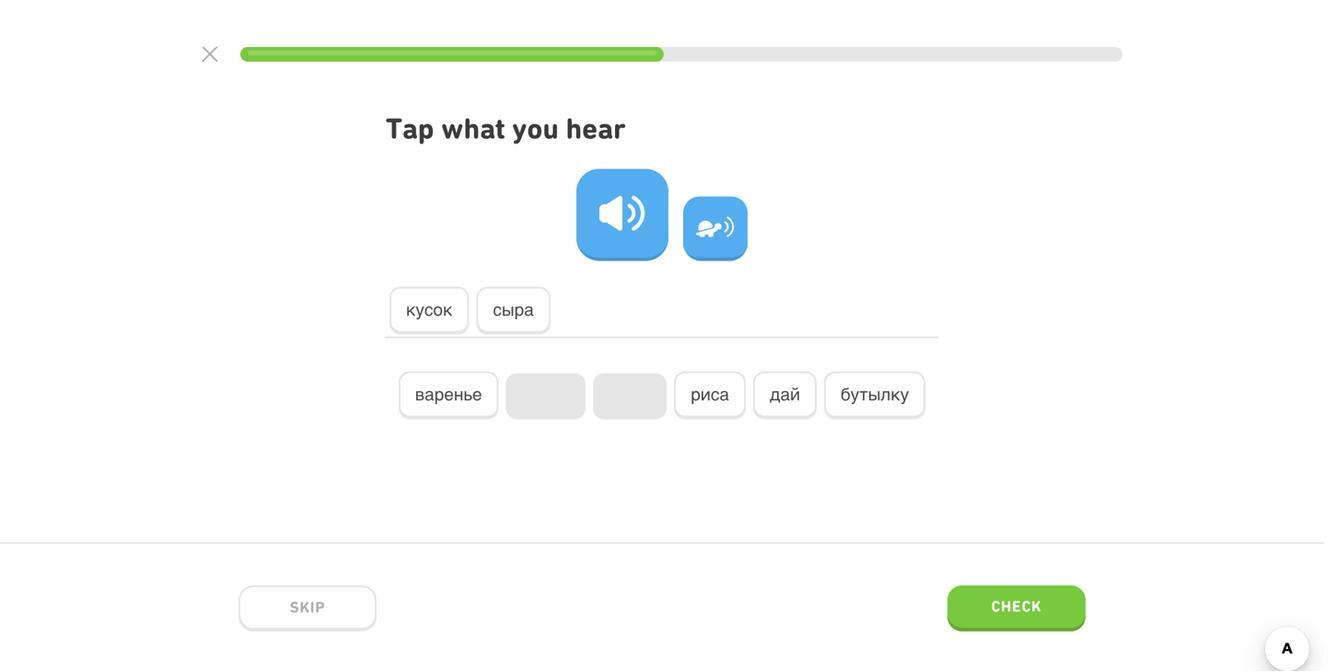 Task type: vqa. For each thing, say whether or not it's contained in the screenshot.
in
no



Task type: describe. For each thing, give the bounding box(es) containing it.
дай
[[770, 385, 801, 404]]

what
[[441, 111, 505, 146]]

риса button
[[675, 372, 746, 420]]

tap
[[386, 111, 434, 146]]

сыра
[[493, 300, 534, 320]]

check button
[[948, 586, 1086, 632]]

сыра button
[[477, 287, 551, 335]]

check
[[992, 598, 1042, 616]]

бутылку button
[[825, 372, 926, 420]]

варенье button
[[399, 372, 499, 420]]

skip
[[290, 599, 326, 617]]

skip button
[[239, 586, 377, 632]]

кусок button
[[390, 287, 469, 335]]

дай button
[[754, 372, 817, 420]]

бутылку
[[841, 385, 909, 404]]



Task type: locate. For each thing, give the bounding box(es) containing it.
tap what you hear
[[386, 111, 626, 146]]

hear
[[566, 111, 626, 146]]

progress bar
[[240, 47, 1123, 62]]

кусок
[[406, 300, 453, 320]]

риса
[[691, 385, 730, 404]]

варенье
[[415, 385, 482, 404]]

you
[[512, 111, 559, 146]]



